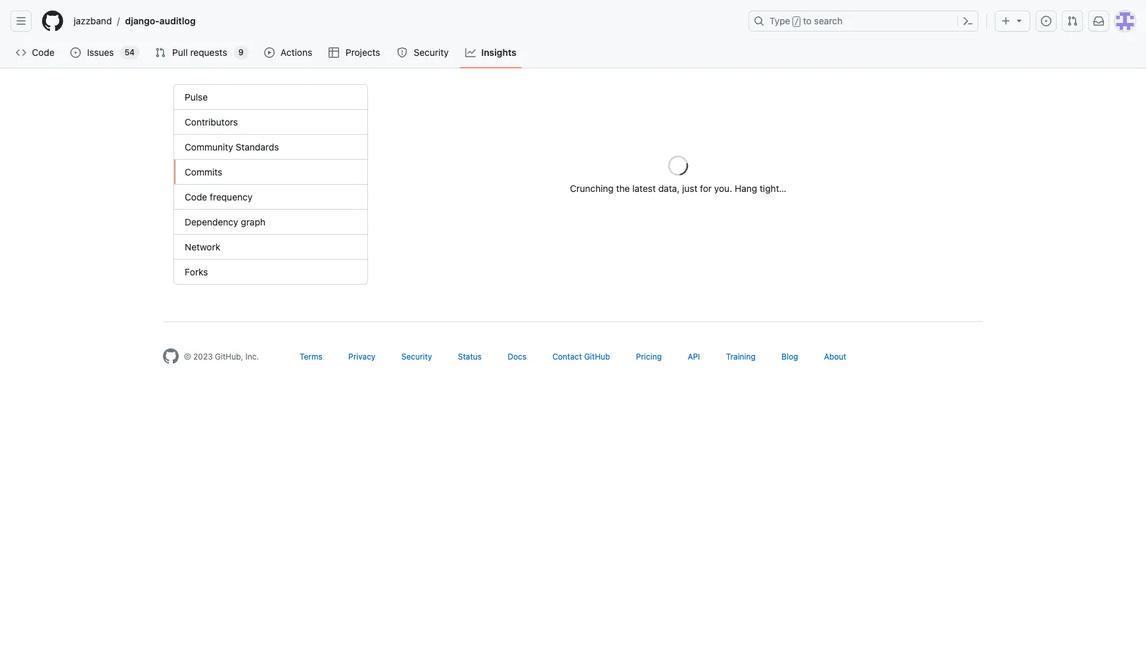 Task type: locate. For each thing, give the bounding box(es) containing it.
pulse link
[[174, 85, 367, 110]]

list
[[68, 11, 741, 32]]

frequency
[[210, 191, 253, 202]]

0 vertical spatial security link
[[392, 43, 455, 62]]

insights link
[[460, 43, 522, 62]]

1 horizontal spatial issue opened image
[[1041, 16, 1052, 26]]

projects link
[[324, 43, 387, 62]]

security link left graph image
[[392, 43, 455, 62]]

2023
[[193, 352, 213, 362]]

issue opened image left git pull request image
[[1041, 16, 1052, 26]]

contact github link
[[553, 352, 610, 362]]

code
[[32, 47, 54, 58], [185, 191, 207, 202]]

1 horizontal spatial /
[[795, 17, 799, 26]]

commits
[[185, 166, 222, 178]]

actions
[[281, 47, 312, 58]]

0 horizontal spatial issue opened image
[[71, 47, 81, 58]]

/ inside jazzband / django-auditlog
[[117, 15, 120, 27]]

1 vertical spatial security link
[[402, 352, 432, 362]]

table image
[[329, 47, 340, 58]]

code image
[[16, 47, 26, 58]]

tight…
[[760, 183, 787, 194]]

contact
[[553, 352, 582, 362]]

/ inside type / to search
[[795, 17, 799, 26]]

9
[[238, 47, 244, 57]]

homepage image
[[163, 348, 179, 364]]

graph
[[241, 216, 266, 227]]

security link left status link
[[402, 352, 432, 362]]

/ left to
[[795, 17, 799, 26]]

/
[[117, 15, 120, 27], [795, 17, 799, 26]]

code frequency
[[185, 191, 253, 202]]

network link
[[174, 235, 367, 260]]

0 vertical spatial security
[[414, 47, 449, 58]]

security left status link
[[402, 352, 432, 362]]

network
[[185, 241, 220, 252]]

status link
[[458, 352, 482, 362]]

security
[[414, 47, 449, 58], [402, 352, 432, 362]]

blog link
[[782, 352, 798, 362]]

dependency
[[185, 216, 238, 227]]

pull
[[172, 47, 188, 58]]

jazzband
[[74, 15, 112, 26]]

0 horizontal spatial /
[[117, 15, 120, 27]]

code inside insights element
[[185, 191, 207, 202]]

security link
[[392, 43, 455, 62], [402, 352, 432, 362]]

code down commits
[[185, 191, 207, 202]]

to
[[803, 15, 812, 26]]

dependency graph link
[[174, 210, 367, 235]]

dependency graph
[[185, 216, 266, 227]]

0 vertical spatial code
[[32, 47, 54, 58]]

issue opened image left the issues
[[71, 47, 81, 58]]

0 horizontal spatial code
[[32, 47, 54, 58]]

issues
[[87, 47, 114, 58]]

1 horizontal spatial code
[[185, 191, 207, 202]]

training
[[726, 352, 756, 362]]

code link
[[11, 43, 60, 62]]

/ left "django-"
[[117, 15, 120, 27]]

pricing
[[636, 352, 662, 362]]

issue opened image
[[1041, 16, 1052, 26], [71, 47, 81, 58]]

training link
[[726, 352, 756, 362]]

triangle down image
[[1014, 15, 1025, 26]]

pull requests
[[172, 47, 227, 58]]

privacy
[[348, 352, 376, 362]]

/ for jazzband
[[117, 15, 120, 27]]

type / to search
[[770, 15, 843, 26]]

©
[[184, 352, 191, 362]]

auditlog
[[160, 15, 196, 26]]

standards
[[236, 141, 279, 153]]

/ for type
[[795, 17, 799, 26]]

code right the code image
[[32, 47, 54, 58]]

1 vertical spatial code
[[185, 191, 207, 202]]

github
[[584, 352, 610, 362]]

0 vertical spatial issue opened image
[[1041, 16, 1052, 26]]

1 vertical spatial issue opened image
[[71, 47, 81, 58]]

security right shield icon
[[414, 47, 449, 58]]

blog
[[782, 352, 798, 362]]



Task type: vqa. For each thing, say whether or not it's contained in the screenshot.
ProTip! What's not been updated in a month: updated:<2023-10-16 . the .
no



Task type: describe. For each thing, give the bounding box(es) containing it.
hang
[[735, 183, 757, 194]]

issue opened image for git pull request icon
[[71, 47, 81, 58]]

you.
[[715, 183, 733, 194]]

just
[[682, 183, 698, 194]]

play image
[[264, 47, 275, 58]]

1 vertical spatial security
[[402, 352, 432, 362]]

terms link
[[300, 352, 323, 362]]

commits link
[[174, 160, 367, 185]]

requests
[[190, 47, 227, 58]]

community standards
[[185, 141, 279, 153]]

insights element
[[174, 84, 368, 285]]

latest
[[633, 183, 656, 194]]

command palette image
[[963, 16, 974, 26]]

terms
[[300, 352, 323, 362]]

pricing link
[[636, 352, 662, 362]]

docs
[[508, 352, 527, 362]]

notifications image
[[1094, 16, 1104, 26]]

api
[[688, 352, 700, 362]]

forks link
[[174, 260, 367, 284]]

docs link
[[508, 352, 527, 362]]

pulse
[[185, 91, 208, 103]]

github,
[[215, 352, 243, 362]]

community standards link
[[174, 135, 367, 160]]

contributors
[[185, 116, 238, 128]]

search
[[814, 15, 843, 26]]

git pull request image
[[155, 47, 166, 58]]

forks
[[185, 266, 208, 277]]

list containing jazzband
[[68, 11, 741, 32]]

jazzband link
[[68, 11, 117, 32]]

crunching the latest data, just for you. hang tight…
[[570, 183, 787, 194]]

© 2023 github, inc.
[[184, 352, 259, 362]]

django-
[[125, 15, 160, 26]]

about
[[824, 352, 847, 362]]

community
[[185, 141, 233, 153]]

api link
[[688, 352, 700, 362]]

the
[[616, 183, 630, 194]]

about link
[[824, 352, 847, 362]]

code frequency link
[[174, 185, 367, 210]]

issue opened image for git pull request image
[[1041, 16, 1052, 26]]

54
[[125, 47, 135, 57]]

crunching
[[570, 183, 614, 194]]

data,
[[659, 183, 680, 194]]

insights
[[481, 47, 517, 58]]

code for code
[[32, 47, 54, 58]]

status
[[458, 352, 482, 362]]

contact github
[[553, 352, 610, 362]]

for
[[700, 183, 712, 194]]

django-auditlog link
[[120, 11, 201, 32]]

graph image
[[466, 47, 476, 58]]

homepage image
[[42, 11, 63, 32]]

shield image
[[397, 47, 408, 58]]

type
[[770, 15, 791, 26]]

jazzband / django-auditlog
[[74, 15, 196, 27]]

actions link
[[259, 43, 318, 62]]

git pull request image
[[1068, 16, 1078, 26]]

privacy link
[[348, 352, 376, 362]]

inc.
[[245, 352, 259, 362]]

plus image
[[1001, 16, 1012, 26]]

projects
[[346, 47, 380, 58]]

code for code frequency
[[185, 191, 207, 202]]

contributors link
[[174, 110, 367, 135]]



